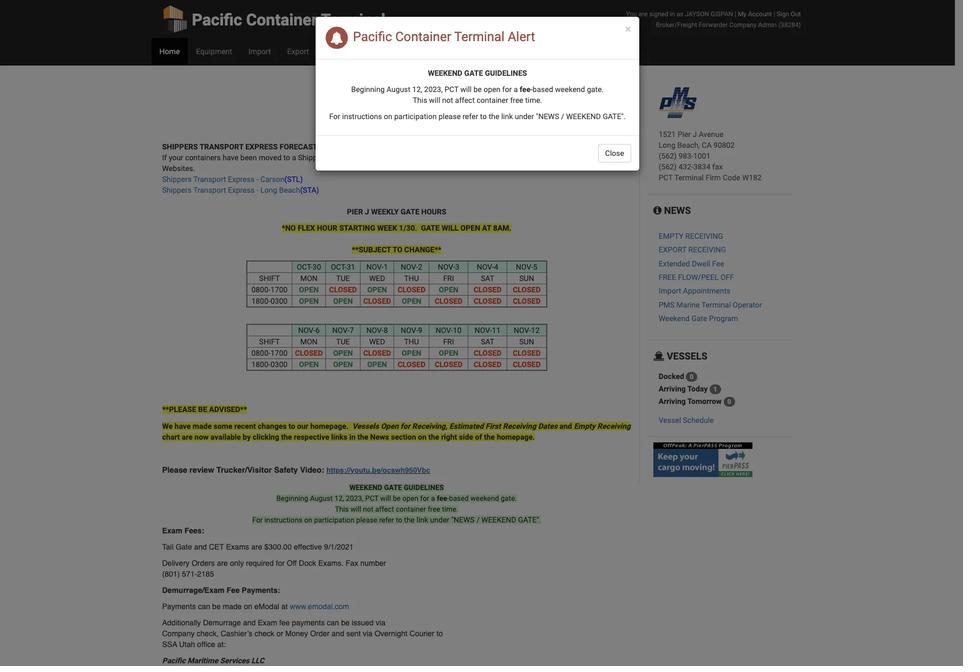 Task type: describe. For each thing, give the bounding box(es) containing it.
**subject
[[352, 245, 391, 254]]

pacific container terminal alert
[[350, 29, 536, 45]]

shippers
[[162, 143, 198, 151]]

tomorrow
[[688, 397, 722, 406]]

thu for 2
[[404, 274, 419, 283]]

llc
[[252, 657, 264, 665]]

of
[[476, 433, 483, 442]]

please inside weekend gate guidelines beginning august 12, 2023, pct will be open for a fee -based weekend gate. this will not affect container free time. for instructions on participation please refer to the link under "news / weekend gate". exam fees:
[[357, 516, 378, 524]]

fax
[[713, 163, 723, 171]]

forwarder
[[699, 21, 728, 29]]

1 arriving from the top
[[659, 385, 686, 393]]

1 vertical spatial receiving
[[689, 246, 727, 254]]

broker/freight
[[657, 21, 698, 29]]

3 receiving from the left
[[598, 422, 631, 431]]

wed for 1
[[369, 274, 385, 283]]

issued
[[352, 619, 374, 627]]

order
[[310, 630, 330, 638]]

0 horizontal spatial 31
[[347, 263, 355, 271]]

refer inside weekend gate guidelines beginning august 12, 2023, pct will be open for a fee -based weekend gate. this will not affect container free time. for instructions on participation please refer to the link under "news / weekend gate". exam fees:
[[379, 516, 394, 524]]

gate. inside 'beginning august 12, 2023, pct will be open for a fee -based weekend gate. this will not affect container free time.'
[[587, 85, 604, 94]]

estimated
[[450, 422, 484, 431]]

additionally demurrage and exam fee payments can be issued via company check, cashier's check or money order and sent via overnight courier to ssa utah office at:
[[162, 619, 443, 649]]

0 vertical spatial 1
[[384, 263, 388, 271]]

vessel
[[659, 416, 682, 425]]

long inside shippers transport express forecast website if your containers have been moved to a shippers transport express location you can also check on the container using the below forecast websites. shippers transport express - carson (stl) shippers transport express - long beach (sta)
[[261, 186, 277, 195]]

for for for terminal map click here , pct yard map
[[324, 99, 335, 108]]

0 vertical spatial express
[[364, 153, 391, 162]]

right
[[442, 433, 457, 442]]

**please be advised**
[[162, 405, 247, 414]]

long inside "1521 pier j avenue long beach, ca 90802 (562) 983-1001 (562) 432-3834 fax pct terminal firm code w182"
[[659, 141, 676, 150]]

0300 for closed
[[271, 360, 288, 369]]

in inside the you are signed in as jayson gispan | my account | sign out broker/freight forwarder company admin (38284)
[[670, 10, 676, 18]]

gate up *no flex hour starting week 1/30.  gate will open at 8am.
[[401, 208, 420, 216]]

8am.
[[494, 224, 512, 232]]

0 horizontal spatial 0
[[690, 373, 694, 381]]

for terminal map click here , pct yard map
[[324, 99, 470, 108]]

12, inside 'beginning august 12, 2023, pct will be open for a fee -based weekend gate. this will not affect container free time.'
[[413, 85, 423, 94]]

pms
[[659, 301, 675, 309]]

required
[[246, 559, 274, 568]]

container for pacific container terminal alert
[[396, 29, 452, 45]]

have inside shippers transport express forecast website if your containers have been moved to a shippers transport express location you can also check on the container using the below forecast websites. shippers transport express - carson (stl) shippers transport express - long beach (sta)
[[223, 153, 239, 162]]

nov- for 3
[[438, 263, 456, 271]]

yard
[[438, 99, 453, 108]]

0 horizontal spatial via
[[363, 630, 373, 638]]

nov- for 2
[[401, 263, 418, 271]]

pierpass image
[[654, 443, 753, 478]]

here
[[404, 99, 419, 108]]

fee inside weekend gate guidelines beginning august 12, 2023, pct will be open for a fee -based weekend gate. this will not affect container free time. for instructions on participation please refer to the link under "news / weekend gate". exam fees:
[[437, 495, 448, 503]]

trucker/visitor
[[217, 466, 272, 475]]

gate inside empty receiving export receiving extended dwell fee free flow/peel off import appointments pms marine terminal operator weekend gate program
[[692, 314, 708, 323]]

you are signed in as jayson gispan | my account | sign out broker/freight forwarder company admin (38284)
[[627, 10, 802, 29]]

2 map from the left
[[455, 99, 470, 108]]

recent
[[234, 422, 256, 431]]

gate inside weekend gate guidelines beginning august 12, 2023, pct will be open for a fee -based weekend gate. this will not affect container free time. for instructions on participation please refer to the link under "news / weekend gate". exam fees:
[[384, 484, 402, 492]]

weekend inside weekend gate guidelines beginning august 12, 2023, pct will be open for a fee -based weekend gate. this will not affect container free time. for instructions on participation please refer to the link under "news / weekend gate". exam fees:
[[471, 495, 499, 503]]

affect inside weekend gate guidelines beginning august 12, 2023, pct will be open for a fee -based weekend gate. this will not affect container free time. for instructions on participation please refer to the link under "news / weekend gate". exam fees:
[[376, 506, 394, 514]]

pct yard map link
[[422, 99, 470, 108]]

*no flex hour starting week 1/30.  gate will open at 8am.
[[282, 224, 512, 232]]

1 vertical spatial express
[[228, 175, 255, 184]]

chart
[[162, 433, 180, 442]]

signed
[[650, 10, 669, 18]]

nov-2
[[401, 263, 423, 271]]

for instructions on participation please refer to the link under "news / weekend gate".
[[330, 112, 626, 121]]

and up cashier's
[[243, 619, 256, 627]]

nov-12
[[514, 326, 540, 335]]

nov- for 11
[[475, 326, 492, 335]]

on inside 'vessels open for receiving , estimated first receiving dates and empty receiving chart are now available by clicking the respective links in the news section on the right side of the homepage.'
[[418, 433, 427, 442]]

wed for 8
[[369, 338, 385, 346]]

pct inside "1521 pier j avenue long beach, ca 90802 (562) 983-1001 (562) 432-3834 fax pct terminal firm code w182"
[[659, 173, 673, 182]]

0 vertical spatial "news
[[536, 112, 560, 121]]

0 vertical spatial under
[[515, 112, 535, 121]]

video:
[[300, 466, 324, 475]]

1 horizontal spatial gate".
[[603, 112, 626, 121]]

your
[[169, 153, 183, 162]]

container inside shippers transport express forecast website if your containers have been moved to a shippers transport express location you can also check on the container using the below forecast websites. shippers transport express - carson (stl) shippers transport express - long beach (sta)
[[511, 153, 542, 162]]

for inside delivery orders are only required for off dock exams. fax number (801) 571-2185
[[276, 559, 285, 568]]

nov-8
[[367, 326, 388, 335]]

0 vertical spatial shippers
[[298, 153, 328, 162]]

and inside 'vessels open for receiving , estimated first receiving dates and empty receiving chart are now available by clicking the respective links in the news section on the right side of the homepage.'
[[560, 422, 573, 431]]

empty receiving export receiving extended dwell fee free flow/peel off import appointments pms marine terminal operator weekend gate program
[[659, 232, 763, 323]]

https://youtu.be/ocswh950vbc link
[[327, 467, 431, 475]]

1 horizontal spatial participation
[[395, 112, 437, 121]]

pacific for pacific container terminal
[[192, 10, 242, 29]]

1 vertical spatial shippers
[[162, 175, 192, 184]]

×
[[626, 23, 632, 36]]

1 horizontal spatial link
[[502, 112, 513, 121]]

1 vertical spatial fee
[[227, 586, 240, 595]]

tail gate and cet exams are $300.00 effective 9/1/2021
[[162, 543, 354, 552]]

sat for 11
[[481, 338, 495, 346]]

open inside 'beginning august 12, 2023, pct will be open for a fee -based weekend gate. this will not affect container free time.'
[[484, 85, 501, 94]]

week
[[378, 224, 398, 232]]

empty receiving link
[[659, 232, 724, 240]]

demurrage/exam
[[162, 586, 225, 595]]

close button
[[599, 144, 632, 163]]

extended dwell fee link
[[659, 259, 725, 268]]

affect inside 'beginning august 12, 2023, pct will be open for a fee -based weekend gate. this will not affect container free time.'
[[455, 96, 475, 105]]

extended
[[659, 259, 691, 268]]

based inside weekend gate guidelines beginning august 12, 2023, pct will be open for a fee -based weekend gate. this will not affect container free time. for instructions on participation please refer to the link under "news / weekend gate". exam fees:
[[449, 495, 469, 503]]

for inside weekend gate guidelines beginning august 12, 2023, pct will be open for a fee -based weekend gate. this will not affect container free time. for instructions on participation please refer to the link under "news / weekend gate". exam fees:
[[252, 516, 263, 524]]

beach,
[[678, 141, 701, 150]]

export receiving link
[[659, 246, 727, 254]]

exams
[[226, 543, 249, 552]]

*no
[[282, 224, 296, 232]]

to left our
[[289, 422, 295, 431]]

1 horizontal spatial news
[[662, 205, 692, 216]]

firm
[[706, 173, 722, 182]]

are up required
[[252, 543, 262, 552]]

fri for 3
[[444, 274, 454, 283]]

demurrage
[[203, 619, 241, 627]]

nov-9
[[401, 326, 423, 335]]

pct inside 'beginning august 12, 2023, pct will be open for a fee -based weekend gate. this will not affect container free time.'
[[445, 85, 459, 94]]

section
[[391, 433, 416, 442]]

2
[[418, 263, 423, 271]]

0 horizontal spatial have
[[175, 422, 191, 431]]

nov- for 6
[[298, 326, 316, 335]]

dates
[[539, 422, 558, 431]]

2023, inside 'beginning august 12, 2023, pct will be open for a fee -based weekend gate. this will not affect container free time.'
[[425, 85, 443, 94]]

2 arriving from the top
[[659, 397, 686, 406]]

oct-30
[[297, 263, 321, 271]]

to inside shippers transport express forecast website if your containers have been moved to a shippers transport express location you can also check on the container using the below forecast websites. shippers transport express - carson (stl) shippers transport express - long beach (sta)
[[284, 153, 290, 162]]

you
[[627, 10, 638, 18]]

- inside weekend gate guidelines beginning august 12, 2023, pct will be open for a fee -based weekend gate. this will not affect container free time. for instructions on participation please refer to the link under "news / weekend gate". exam fees:
[[448, 495, 450, 503]]

a inside weekend gate guidelines beginning august 12, 2023, pct will be open for a fee -based weekend gate. this will not affect container free time. for instructions on participation please refer to the link under "news / weekend gate". exam fees:
[[431, 495, 435, 503]]

clicking
[[253, 433, 279, 442]]

1 vertical spatial j
[[365, 208, 369, 216]]

983-
[[679, 152, 694, 160]]

not inside weekend gate guidelines beginning august 12, 2023, pct will be open for a fee -based weekend gate. this will not affect container free time. for instructions on participation please refer to the link under "news / weekend gate". exam fees:
[[363, 506, 374, 514]]

0 vertical spatial receiving
[[686, 232, 724, 240]]

containers
[[185, 153, 221, 162]]

will down weekend gate guidelines
[[461, 85, 472, 94]]

on inside shippers transport express forecast website if your containers have been moved to a shippers transport express location you can also check on the container using the below forecast websites. shippers transport express - carson (stl) shippers transport express - long beach (sta)
[[488, 153, 496, 162]]

fee inside additionally demurrage and exam fee payments can be issued via company check, cashier's check or money order and sent via overnight courier to ssa utah office at:
[[279, 619, 290, 627]]

30
[[313, 263, 321, 271]]

now
[[195, 433, 209, 442]]

to
[[393, 245, 403, 254]]

container inside 'beginning august 12, 2023, pct will be open for a fee -based weekend gate. this will not affect container free time.'
[[477, 96, 509, 105]]

will up 9/1/2021
[[351, 506, 362, 514]]

pacific container terminal link
[[162, 0, 386, 38]]

1 horizontal spatial /
[[562, 112, 565, 121]]

for inside 'beginning august 12, 2023, pct will be open for a fee -based weekend gate. this will not affect container free time.'
[[503, 85, 512, 94]]

0800-1700 for open
[[252, 286, 288, 294]]

my
[[738, 10, 747, 18]]

participation inside weekend gate guidelines beginning august 12, 2023, pct will be open for a fee -based weekend gate. this will not affect container free time. for instructions on participation please refer to the link under "news / weekend gate". exam fees:
[[314, 516, 355, 524]]

vessels for vessels open for receiving , estimated first receiving dates and empty receiving chart are now available by clicking the respective links in the news section on the right side of the homepage.
[[353, 422, 379, 431]]

0 vertical spatial transport
[[330, 153, 362, 162]]

1700 for open
[[271, 286, 288, 294]]

vessels open for receiving , estimated first receiving dates and empty receiving chart are now available by clicking the respective links in the news section on the right side of the homepage.
[[162, 422, 631, 442]]

1 horizontal spatial via
[[376, 619, 386, 627]]

been
[[241, 153, 257, 162]]

be inside additionally demurrage and exam fee payments can be issued via company check, cashier's check or money order and sent via overnight courier to ssa utah office at:
[[341, 619, 350, 627]]

1 horizontal spatial 31
[[623, 83, 632, 92]]

2 vertical spatial express
[[228, 186, 255, 195]]

container for pacific container terminal
[[246, 10, 318, 29]]

jayson
[[686, 10, 710, 18]]

at
[[282, 603, 288, 611]]

advised**
[[209, 405, 247, 414]]

and left cet
[[194, 543, 207, 552]]

exam inside weekend gate guidelines beginning august 12, 2023, pct will be open for a fee -based weekend gate. this will not affect container free time. for instructions on participation please refer to the link under "news / weekend gate". exam fees:
[[162, 527, 183, 535]]

(stl)
[[285, 175, 303, 184]]

will down https://youtu.be/ocswh950vbc
[[381, 495, 391, 503]]

- inside 'beginning august 12, 2023, pct will be open for a fee -based weekend gate. this will not affect container free time.'
[[531, 85, 533, 94]]

changes
[[258, 422, 287, 431]]

check inside shippers transport express forecast website if your containers have been moved to a shippers transport express location you can also check on the container using the below forecast websites. shippers transport express - carson (stl) shippers transport express - long beach (sta)
[[466, 153, 486, 162]]

account
[[749, 10, 773, 18]]

thu for 9
[[404, 338, 419, 346]]

0 horizontal spatial ,
[[419, 99, 420, 108]]

w182
[[743, 173, 762, 182]]

pms marine terminal operator link
[[659, 301, 763, 309]]

$300.00
[[265, 543, 292, 552]]

my account link
[[738, 10, 773, 18]]

1800- for open
[[252, 297, 271, 306]]

marine
[[677, 301, 700, 309]]

nov-1
[[367, 263, 388, 271]]

cashier's
[[221, 630, 253, 638]]

gate down hours
[[421, 224, 440, 232]]

11
[[492, 326, 501, 335]]

review
[[190, 466, 214, 475]]

links
[[331, 433, 348, 442]]

vessel schedule link
[[659, 416, 715, 425]]

gispan
[[711, 10, 734, 18]]

maritime
[[188, 657, 218, 665]]

link inside weekend gate guidelines beginning august 12, 2023, pct will be open for a fee -based weekend gate. this will not affect container free time. for instructions on participation please refer to the link under "news / weekend gate". exam fees:
[[417, 516, 429, 524]]

2 | from the left
[[774, 10, 776, 18]]

1521
[[659, 130, 676, 139]]

1 horizontal spatial 0
[[728, 398, 732, 406]]

as
[[677, 10, 684, 18]]

pct left yard
[[422, 99, 436, 108]]

delivery
[[162, 559, 190, 568]]

be inside weekend gate guidelines beginning august 12, 2023, pct will be open for a fee -based weekend gate. this will not affect container free time. for instructions on participation please refer to the link under "news / weekend gate". exam fees:
[[393, 495, 401, 503]]

today is tuesday, october 31
[[533, 83, 632, 92]]

time. inside 'beginning august 12, 2023, pct will be open for a fee -based weekend gate. this will not affect container free time.'
[[526, 96, 543, 105]]

1700 for closed
[[271, 349, 288, 358]]

company inside the you are signed in as jayson gispan | my account | sign out broker/freight forwarder company admin (38284)
[[730, 21, 757, 29]]

571-
[[182, 570, 197, 579]]

pier
[[678, 130, 691, 139]]

export
[[659, 246, 687, 254]]

for for for instructions on participation please refer to the link under "news / weekend gate".
[[330, 112, 341, 121]]

be inside 'beginning august 12, 2023, pct will be open for a fee -based weekend gate. this will not affect container free time.'
[[474, 85, 482, 94]]

1 vertical spatial gate
[[176, 543, 192, 552]]

forecast
[[599, 153, 628, 162]]



Task type: locate. For each thing, give the bounding box(es) containing it.
will right the here
[[429, 96, 441, 105]]

terminal inside "1521 pier j avenue long beach, ca 90802 (562) 983-1001 (562) 432-3834 fax pct terminal firm code w182"
[[675, 173, 704, 182]]

2 0800- from the top
[[252, 349, 271, 358]]

wed down nov-1
[[369, 274, 385, 283]]

2 mon from the top
[[301, 338, 318, 346]]

0 vertical spatial 1800-0300
[[252, 297, 288, 306]]

sat
[[481, 274, 495, 283], [481, 338, 495, 346]]

gate. inside weekend gate guidelines beginning august 12, 2023, pct will be open for a fee -based weekend gate. this will not affect container free time. for instructions on participation please refer to the link under "news / weekend gate". exam fees:
[[501, 495, 517, 503]]

the inside weekend gate guidelines beginning august 12, 2023, pct will be open for a fee -based weekend gate. this will not affect container free time. for instructions on participation please refer to the link under "news / weekend gate". exam fees:
[[404, 516, 415, 524]]

long
[[659, 141, 676, 150], [261, 186, 277, 195]]

vessels up the docked
[[665, 350, 708, 362]]

oct- for 31
[[331, 263, 347, 271]]

1 receiving from the left
[[413, 422, 446, 431]]

1 horizontal spatial check
[[466, 153, 486, 162]]

oct-
[[297, 263, 313, 271], [331, 263, 347, 271]]

2 horizontal spatial container
[[511, 153, 542, 162]]

2 (562) from the top
[[659, 163, 677, 171]]

be
[[198, 405, 207, 414]]

0 horizontal spatial this
[[335, 506, 349, 514]]

0 vertical spatial based
[[533, 85, 554, 94]]

this inside weekend gate guidelines beginning august 12, 2023, pct will be open for a fee -based weekend gate. this will not affect container free time. for instructions on participation please refer to the link under "news / weekend gate". exam fees:
[[335, 506, 349, 514]]

1 wed from the top
[[369, 274, 385, 283]]

check right also
[[466, 153, 486, 162]]

services
[[220, 657, 250, 665]]

under
[[515, 112, 535, 121], [431, 516, 450, 524]]

1 shift from the top
[[259, 274, 280, 283]]

0 horizontal spatial |
[[735, 10, 737, 18]]

fri down nov-10
[[444, 338, 454, 346]]

0 vertical spatial gate
[[692, 314, 708, 323]]

to down https://youtu.be/ocswh950vbc
[[396, 516, 403, 524]]

express left location
[[364, 153, 391, 162]]

nov- for 4
[[477, 263, 495, 271]]

0 vertical spatial refer
[[463, 112, 479, 121]]

0 vertical spatial (562)
[[659, 152, 677, 160]]

1 down **subject to change**
[[384, 263, 388, 271]]

container inside weekend gate guidelines beginning august 12, 2023, pct will be open for a fee -based weekend gate. this will not affect container free time. for instructions on participation please refer to the link under "news / weekend gate". exam fees:
[[396, 506, 426, 514]]

sign out link
[[777, 10, 802, 18]]

nov- right 4
[[516, 263, 534, 271]]

nov- left nov-7 at left
[[298, 326, 316, 335]]

0 horizontal spatial "news
[[452, 516, 475, 524]]

0 horizontal spatial in
[[350, 433, 356, 442]]

1 oct- from the left
[[297, 263, 313, 271]]

or
[[277, 630, 283, 638]]

gate right tail
[[176, 543, 192, 552]]

2023, inside weekend gate guidelines beginning august 12, 2023, pct will be open for a fee -based weekend gate. this will not affect container free time. for instructions on participation please refer to the link under "news / weekend gate". exam fees:
[[346, 495, 364, 503]]

0 vertical spatial for
[[324, 99, 335, 108]]

beginning august inside 'beginning august 12, 2023, pct will be open for a fee -based weekend gate. this will not affect container free time.'
[[351, 85, 411, 94]]

click
[[386, 99, 402, 108]]

instructions inside weekend gate guidelines beginning august 12, 2023, pct will be open for a fee -based weekend gate. this will not affect container free time. for instructions on participation please refer to the link under "news / weekend gate". exam fees:
[[265, 516, 303, 524]]

a
[[514, 85, 518, 94], [292, 153, 296, 162], [431, 495, 435, 503]]

today left is
[[533, 83, 554, 92]]

2 shift from the top
[[259, 338, 280, 346]]

company
[[730, 21, 757, 29], [162, 630, 195, 638]]

company inside additionally demurrage and exam fee payments can be issued via company check, cashier's check or money order and sent via overnight courier to ssa utah office at:
[[162, 630, 195, 638]]

please review trucker/visitor safety video: https://youtu.be/ocswh950vbc
[[162, 466, 431, 475]]

receiving up dwell
[[689, 246, 727, 254]]

beginning august up click
[[351, 85, 411, 94]]

payments:
[[242, 586, 280, 595]]

based inside 'beginning august 12, 2023, pct will be open for a fee -based weekend gate. this will not affect container free time.'
[[533, 85, 554, 94]]

container up to the
[[477, 96, 509, 105]]

nov- for 12
[[514, 326, 532, 335]]

nov- right 8
[[401, 326, 418, 335]]

map left click
[[369, 99, 384, 108]]

free inside 'beginning august 12, 2023, pct will be open for a fee -based weekend gate. this will not affect container free time.'
[[511, 96, 524, 105]]

| left my
[[735, 10, 737, 18]]

(562)
[[659, 152, 677, 160], [659, 163, 677, 171]]

(801)
[[162, 570, 180, 579]]

0300 for open
[[271, 297, 288, 306]]

2 1800- from the top
[[252, 360, 271, 369]]

pacific for pacific maritime services llc
[[162, 657, 186, 665]]

close
[[606, 149, 625, 158]]

exam inside additionally demurrage and exam fee payments can be issued via company check, cashier's check or money order and sent via overnight courier to ssa utah office at:
[[258, 619, 277, 627]]

dock
[[299, 559, 316, 568]]

1 up tomorrow
[[714, 386, 718, 394]]

2 vertical spatial for
[[252, 516, 263, 524]]

31 right october
[[623, 83, 632, 92]]

1 horizontal spatial company
[[730, 21, 757, 29]]

sat for 4
[[481, 274, 495, 283]]

0 vertical spatial gate.
[[587, 85, 604, 94]]

shift for closed
[[259, 338, 280, 346]]

0 horizontal spatial beginning august
[[277, 495, 333, 503]]

wed down nov-8 on the left
[[369, 338, 385, 346]]

1 vertical spatial this
[[335, 506, 349, 514]]

ca
[[702, 141, 712, 150]]

"news inside weekend gate guidelines beginning august 12, 2023, pct will be open for a fee -based weekend gate. this will not affect container free time. for instructions on participation please refer to the link under "news / weekend gate". exam fees:
[[452, 516, 475, 524]]

terminal inside empty receiving export receiving extended dwell fee free flow/peel off import appointments pms marine terminal operator weekend gate program
[[702, 301, 732, 309]]

not up the for instructions on participation please refer to the link under "news / weekend gate".
[[443, 96, 454, 105]]

tue for 31
[[336, 274, 350, 283]]

nov-7
[[333, 326, 354, 335]]

for
[[503, 85, 512, 94], [401, 422, 411, 431], [421, 495, 430, 503], [276, 559, 285, 568]]

sat down nov-11
[[481, 338, 495, 346]]

schedule
[[684, 416, 715, 425]]

0 vertical spatial guidelines
[[485, 69, 528, 77]]

open inside weekend gate guidelines beginning august 12, 2023, pct will be open for a fee -based weekend gate. this will not affect container free time. for instructions on participation please refer to the link under "news / weekend gate". exam fees:
[[403, 495, 419, 503]]

2 vertical spatial be
[[341, 619, 350, 627]]

0 vertical spatial time.
[[526, 96, 543, 105]]

guidelines for weekend gate guidelines beginning august 12, 2023, pct will be open for a fee -based weekend gate. this will not affect container free time. for instructions on participation please refer to the link under "news / weekend gate". exam fees:
[[404, 484, 444, 492]]

0 vertical spatial in
[[670, 10, 676, 18]]

1 vertical spatial open
[[403, 495, 419, 503]]

vessels left "open"
[[353, 422, 379, 431]]

arriving up vessel
[[659, 397, 686, 406]]

1 fri from the top
[[444, 274, 454, 283]]

1 vertical spatial gate.
[[501, 495, 517, 503]]

vessels for vessels
[[665, 350, 708, 362]]

0 horizontal spatial refer
[[379, 516, 394, 524]]

news down "open"
[[371, 433, 389, 442]]

1 vertical spatial wed
[[369, 338, 385, 346]]

nov- for 8
[[367, 326, 384, 335]]

company down my
[[730, 21, 757, 29]]

for inside 'vessels open for receiving , estimated first receiving dates and empty receiving chart are now available by clicking the respective links in the news section on the right side of the homepage.'
[[401, 422, 411, 431]]

this inside 'beginning august 12, 2023, pct will be open for a fee -based weekend gate. this will not affect container free time.'
[[413, 96, 428, 105]]

company down additionally
[[162, 630, 195, 638]]

2 vertical spatial shippers
[[162, 186, 192, 195]]

1 vertical spatial container
[[511, 153, 542, 162]]

nov- for 1
[[367, 263, 384, 271]]

transport down containers
[[194, 175, 226, 184]]

1 thu from the top
[[404, 274, 419, 283]]

flow/peel
[[679, 273, 719, 282]]

1 1800- from the top
[[252, 297, 271, 306]]

pacific for pacific container terminal alert
[[353, 29, 392, 45]]

1 vertical spatial sun
[[520, 338, 535, 346]]

, inside 'vessels open for receiving , estimated first receiving dates and empty receiving chart are now available by clicking the respective links in the news section on the right side of the homepage.'
[[446, 422, 448, 431]]

1 horizontal spatial 12,
[[413, 85, 423, 94]]

to right courier
[[437, 630, 443, 638]]

1 vertical spatial under
[[431, 516, 450, 524]]

pacific container terminal image
[[659, 87, 697, 118]]

(562) left the 432-
[[659, 163, 677, 171]]

1800-0300
[[252, 297, 288, 306], [252, 360, 288, 369]]

sun down nov-5
[[520, 274, 535, 283]]

nov- right 3
[[477, 263, 495, 271]]

1 vertical spatial 1800-0300
[[252, 360, 288, 369]]

0 vertical spatial sat
[[481, 274, 495, 283]]

arriving down the docked
[[659, 385, 686, 393]]

1 vertical spatial in
[[350, 433, 356, 442]]

0 horizontal spatial affect
[[376, 506, 394, 514]]

0 vertical spatial open
[[484, 85, 501, 94]]

on up the effective
[[304, 516, 313, 524]]

0 vertical spatial check
[[466, 153, 486, 162]]

to inside weekend gate guidelines beginning august 12, 2023, pct will be open for a fee -based weekend gate. this will not affect container free time. for instructions on participation please refer to the link under "news / weekend gate". exam fees:
[[396, 516, 403, 524]]

0 vertical spatial today
[[533, 83, 554, 92]]

1 vertical spatial please
[[357, 516, 378, 524]]

0 vertical spatial shift
[[259, 274, 280, 283]]

tue down nov-7 at left
[[336, 338, 350, 346]]

in left as at the top right
[[670, 10, 676, 18]]

gate". inside weekend gate guidelines beginning august 12, 2023, pct will be open for a fee -based weekend gate. this will not affect container free time. for instructions on participation please refer to the link under "news / weekend gate". exam fees:
[[519, 516, 541, 524]]

1 horizontal spatial homepage.
[[497, 433, 535, 442]]

1 1700 from the top
[[271, 286, 288, 294]]

432-
[[679, 163, 694, 171]]

refer up "number"
[[379, 516, 394, 524]]

0 vertical spatial instructions
[[342, 112, 382, 121]]

have down transport
[[223, 153, 239, 162]]

fri down nov-3
[[444, 274, 454, 283]]

1800-0300 for open
[[252, 297, 288, 306]]

receiving up the 'right'
[[413, 422, 446, 431]]

1 sat from the top
[[481, 274, 495, 283]]

time. inside weekend gate guidelines beginning august 12, 2023, pct will be open for a fee -based weekend gate. this will not affect container free time. for instructions on participation please refer to the link under "news / weekend gate". exam fees:
[[442, 506, 459, 514]]

sun for 12
[[520, 338, 535, 346]]

tue for 7
[[336, 338, 350, 346]]

tue down oct-31
[[336, 274, 350, 283]]

payments
[[292, 619, 325, 627]]

sat down nov-4
[[481, 274, 495, 283]]

beginning august inside weekend gate guidelines beginning august 12, 2023, pct will be open for a fee -based weekend gate. this will not affect container free time. for instructions on participation please refer to the link under "news / weekend gate". exam fees:
[[277, 495, 333, 503]]

will
[[442, 224, 459, 232]]

0 vertical spatial vessels
[[665, 350, 708, 362]]

info circle image
[[654, 206, 662, 216]]

mon for 6
[[301, 338, 318, 346]]

container
[[246, 10, 318, 29], [396, 29, 452, 45]]

via up 'overnight'
[[376, 619, 386, 627]]

and left sent
[[332, 630, 345, 638]]

check inside additionally demurrage and exam fee payments can be issued via company check, cashier's check or money order and sent via overnight courier to ssa utah office at:
[[255, 630, 275, 638]]

a inside shippers transport express forecast website if your containers have been moved to a shippers transport express location you can also check on the container using the below forecast websites. shippers transport express - carson (stl) shippers transport express - long beach (sta)
[[292, 153, 296, 162]]

express up shippers transport express - long beach 'link'
[[228, 175, 255, 184]]

1 vertical spatial 12,
[[335, 495, 344, 503]]

1 horizontal spatial based
[[533, 85, 554, 94]]

, right click
[[419, 99, 420, 108]]

pct
[[445, 85, 459, 94], [422, 99, 436, 108], [659, 173, 673, 182], [366, 495, 379, 503]]

2 sun from the top
[[520, 338, 535, 346]]

j inside "1521 pier j avenue long beach, ca 90802 (562) 983-1001 (562) 432-3834 fax pct terminal firm code w182"
[[693, 130, 697, 139]]

appointments
[[684, 287, 731, 295]]

0 vertical spatial 0800-1700
[[252, 286, 288, 294]]

2 oct- from the left
[[331, 263, 347, 271]]

12, inside weekend gate guidelines beginning august 12, 2023, pct will be open for a fee -based weekend gate. this will not affect container free time. for instructions on participation please refer to the link under "news / weekend gate". exam fees:
[[335, 495, 344, 503]]

this up 9/1/2021
[[335, 506, 349, 514]]

guidelines inside weekend gate guidelines beginning august 12, 2023, pct will be open for a fee -based weekend gate. this will not affect container free time. for instructions on participation please refer to the link under "news / weekend gate". exam fees:
[[404, 484, 444, 492]]

1 horizontal spatial fee
[[437, 495, 448, 503]]

j right "pier"
[[365, 208, 369, 216]]

0800-1700 for closed
[[252, 349, 288, 358]]

fee inside empty receiving export receiving extended dwell fee free flow/peel off import appointments pms marine terminal operator weekend gate program
[[713, 259, 725, 268]]

1 1800-0300 from the top
[[252, 297, 288, 306]]

nov- right 6
[[333, 326, 350, 335]]

nov-6
[[298, 326, 320, 335]]

shippers transport express - long beach link
[[162, 186, 300, 195]]

to down forecast
[[284, 153, 290, 162]]

pct up pct yard map link
[[445, 85, 459, 94]]

× button
[[626, 23, 632, 36]]

nov- for 10
[[436, 326, 453, 335]]

nov-4
[[477, 263, 499, 271]]

mon down oct-30
[[301, 274, 318, 283]]

guidelines up 'beginning august 12, 2023, pct will be open for a fee -based weekend gate. this will not affect container free time.'
[[485, 69, 528, 77]]

0 vertical spatial free
[[511, 96, 524, 105]]

container down https://youtu.be/ocswh950vbc
[[396, 506, 426, 514]]

today inside docked 0 arriving today 1 arriving tomorrow 0
[[688, 385, 708, 393]]

0 horizontal spatial check
[[255, 630, 275, 638]]

1 horizontal spatial container
[[477, 96, 509, 105]]

nov-11
[[475, 326, 501, 335]]

0 horizontal spatial instructions
[[265, 516, 303, 524]]

homepage. inside 'vessels open for receiving , estimated first receiving dates and empty receiving chart are now available by clicking the respective links in the news section on the right side of the homepage.'
[[497, 433, 535, 442]]

1 mon from the top
[[301, 274, 318, 283]]

1 vertical spatial can
[[198, 603, 210, 611]]

1 vertical spatial transport
[[194, 175, 226, 184]]

0 vertical spatial mon
[[301, 274, 318, 283]]

1 horizontal spatial instructions
[[342, 112, 382, 121]]

www.emodal.com
[[290, 603, 349, 611]]

we have made some recent changes to our homepage.
[[162, 422, 349, 431]]

can inside additionally demurrage and exam fee payments can be issued via company check, cashier's check or money order and sent via overnight courier to ssa utah office at:
[[327, 619, 339, 627]]

2 0800-1700 from the top
[[252, 349, 288, 358]]

on left emodal
[[244, 603, 253, 611]]

shift
[[259, 274, 280, 283], [259, 338, 280, 346]]

and
[[560, 422, 573, 431], [194, 543, 207, 552], [243, 619, 256, 627], [332, 630, 345, 638]]

program
[[710, 314, 739, 323]]

to inside additionally demurrage and exam fee payments can be issued via company check, cashier's check or money order and sent via overnight courier to ssa utah office at:
[[437, 630, 443, 638]]

on down click
[[384, 112, 393, 121]]

nov- down **subject
[[367, 263, 384, 271]]

fee up be made
[[227, 586, 240, 595]]

pct inside weekend gate guidelines beginning august 12, 2023, pct will be open for a fee -based weekend gate. this will not affect container free time. for instructions on participation please refer to the link under "news / weekend gate". exam fees:
[[366, 495, 379, 503]]

0 vertical spatial fri
[[444, 274, 454, 283]]

0 vertical spatial 2023,
[[425, 85, 443, 94]]

2 tue from the top
[[336, 338, 350, 346]]

number
[[361, 559, 386, 568]]

be up sent
[[341, 619, 350, 627]]

beach
[[279, 186, 300, 195]]

under inside weekend gate guidelines beginning august 12, 2023, pct will be open for a fee -based weekend gate. this will not affect container free time. for instructions on participation please refer to the link under "news / weekend gate". exam fees:
[[431, 516, 450, 524]]

0 vertical spatial homepage.
[[311, 422, 349, 431]]

ssa
[[162, 640, 177, 649]]

sun for 5
[[520, 274, 535, 283]]

2 vertical spatial a
[[431, 495, 435, 503]]

1 vertical spatial shift
[[259, 338, 280, 346]]

1 vertical spatial time.
[[442, 506, 459, 514]]

0 vertical spatial long
[[659, 141, 676, 150]]

weekend inside 'beginning august 12, 2023, pct will be open for a fee -based weekend gate. this will not affect container free time.'
[[556, 85, 586, 94]]

2 horizontal spatial pacific
[[353, 29, 392, 45]]

today up tomorrow
[[688, 385, 708, 393]]

1 vertical spatial 0800-
[[252, 349, 271, 358]]

0 vertical spatial fee
[[520, 85, 531, 94]]

delivery orders are only required for off dock exams. fax number (801) 571-2185
[[162, 559, 386, 579]]

1 vertical spatial refer
[[379, 516, 394, 524]]

1 vertical spatial exam
[[258, 619, 277, 627]]

1 inside docked 0 arriving today 1 arriving tomorrow 0
[[714, 386, 718, 394]]

instructions up $300.00
[[265, 516, 303, 524]]

fee
[[713, 259, 725, 268], [227, 586, 240, 595]]

is
[[556, 83, 562, 92]]

0 horizontal spatial weekend
[[471, 495, 499, 503]]

payments
[[162, 603, 196, 611]]

nov- right the 9
[[436, 326, 453, 335]]

gate up 'beginning august 12, 2023, pct will be open for a fee -based weekend gate. this will not affect container free time.'
[[465, 69, 483, 77]]

nov- down to
[[401, 263, 418, 271]]

hours
[[422, 208, 447, 216]]

6
[[316, 326, 320, 335]]

news inside 'vessels open for receiving , estimated first receiving dates and empty receiving chart are now available by clicking the respective links in the news section on the right side of the homepage.'
[[371, 433, 389, 442]]

0800-
[[252, 286, 271, 294], [252, 349, 271, 358]]

2 thu from the top
[[404, 338, 419, 346]]

pier
[[347, 208, 363, 216]]

docked
[[659, 372, 685, 381]]

1 vertical spatial via
[[363, 630, 373, 638]]

exams.
[[319, 559, 344, 568]]

1 horizontal spatial vessels
[[665, 350, 708, 362]]

1 horizontal spatial receiving
[[503, 422, 537, 431]]

0800- for open
[[252, 286, 271, 294]]

1 horizontal spatial map
[[455, 99, 470, 108]]

open
[[484, 85, 501, 94], [403, 495, 419, 503]]

1 0800- from the top
[[252, 286, 271, 294]]

exam down emodal
[[258, 619, 277, 627]]

ship image
[[654, 351, 665, 361]]

1 vertical spatial 1800-
[[252, 360, 271, 369]]

this left yard
[[413, 96, 428, 105]]

affect down https://youtu.be/ocswh950vbc
[[376, 506, 394, 514]]

1 sun from the top
[[520, 274, 535, 283]]

participation
[[395, 112, 437, 121], [314, 516, 355, 524]]

1 vertical spatial instructions
[[265, 516, 303, 524]]

office
[[197, 640, 215, 649]]

2 1800-0300 from the top
[[252, 360, 288, 369]]

2 sat from the top
[[481, 338, 495, 346]]

affect
[[455, 96, 475, 105], [376, 506, 394, 514]]

free
[[511, 96, 524, 105], [428, 506, 441, 514]]

free inside weekend gate guidelines beginning august 12, 2023, pct will be open for a fee -based weekend gate. this will not affect container free time. for instructions on participation please refer to the link under "news / weekend gate". exam fees:
[[428, 506, 441, 514]]

2 0300 from the top
[[271, 360, 288, 369]]

1 vertical spatial be
[[393, 495, 401, 503]]

1 horizontal spatial time.
[[526, 96, 543, 105]]

can inside shippers transport express forecast website if your containers have been moved to a shippers transport express location you can also check on the container using the below forecast websites. shippers transport express - carson (stl) shippers transport express - long beach (sta)
[[436, 153, 448, 162]]

1 | from the left
[[735, 10, 737, 18]]

refer
[[463, 112, 479, 121], [379, 516, 394, 524]]

nov-
[[367, 263, 384, 271], [401, 263, 418, 271], [438, 263, 456, 271], [477, 263, 495, 271], [516, 263, 534, 271], [298, 326, 316, 335], [333, 326, 350, 335], [367, 326, 384, 335], [401, 326, 418, 335], [436, 326, 453, 335], [475, 326, 492, 335], [514, 326, 532, 335]]

beginning august down video:
[[277, 495, 333, 503]]

0 right tomorrow
[[728, 398, 732, 406]]

/ inside weekend gate guidelines beginning august 12, 2023, pct will be open for a fee -based weekend gate. this will not affect container free time. for instructions on participation please refer to the link under "news / weekend gate". exam fees:
[[477, 516, 480, 524]]

not down https://youtu.be/ocswh950vbc
[[363, 506, 374, 514]]

free flow/peel off link
[[659, 273, 735, 282]]

check left or
[[255, 630, 275, 638]]

instructions down for terminal map click here , pct yard map
[[342, 112, 382, 121]]

shippers transport express - carson link
[[162, 175, 285, 184]]

on inside weekend gate guidelines beginning august 12, 2023, pct will be open for a fee -based weekend gate. this will not affect container free time. for instructions on participation please refer to the link under "news / weekend gate". exam fees:
[[304, 516, 313, 524]]

0 horizontal spatial link
[[417, 516, 429, 524]]

1 vertical spatial 1700
[[271, 349, 288, 358]]

out
[[792, 10, 802, 18]]

check,
[[197, 630, 219, 638]]

gate
[[692, 314, 708, 323], [176, 543, 192, 552]]

2 vertical spatial container
[[396, 506, 426, 514]]

0 vertical spatial fee
[[713, 259, 725, 268]]

0 horizontal spatial vessels
[[353, 422, 379, 431]]

open
[[461, 224, 481, 232], [299, 286, 319, 294], [368, 286, 387, 294], [439, 286, 459, 294], [299, 297, 319, 306], [333, 297, 353, 306], [402, 297, 422, 306], [333, 349, 353, 358], [402, 349, 422, 358], [439, 349, 459, 358], [299, 360, 319, 369], [333, 360, 353, 369], [368, 360, 387, 369]]

2 fri from the top
[[444, 338, 454, 346]]

1800- for closed
[[252, 360, 271, 369]]

1 vertical spatial gate".
[[519, 516, 541, 524]]

2 wed from the top
[[369, 338, 385, 346]]

thu down nov-2
[[404, 274, 419, 283]]

2 1700 from the top
[[271, 349, 288, 358]]

12, down https://youtu.be/ocswh950vbc
[[335, 495, 344, 503]]

2 vertical spatial transport
[[194, 186, 226, 195]]

0 vertical spatial company
[[730, 21, 757, 29]]

news up empty
[[662, 205, 692, 216]]

are inside delivery orders are only required for off dock exams. fax number (801) 571-2185
[[217, 559, 228, 568]]

1 0800-1700 from the top
[[252, 286, 288, 294]]

receiving right the 'first'
[[503, 422, 537, 431]]

in right links
[[350, 433, 356, 442]]

are inside 'vessels open for receiving , estimated first receiving dates and empty receiving chart are now available by clicking the respective links in the news section on the right side of the homepage.'
[[182, 433, 193, 442]]

2023, down https://youtu.be/ocswh950vbc link
[[346, 495, 364, 503]]

0 vertical spatial tue
[[336, 274, 350, 283]]

for inside weekend gate guidelines beginning august 12, 2023, pct will be open for a fee -based weekend gate. this will not affect container free time. for instructions on participation please refer to the link under "news / weekend gate". exam fees:
[[421, 495, 430, 503]]

0 right the docked
[[690, 373, 694, 381]]

0 vertical spatial 1800-
[[252, 297, 271, 306]]

1 map from the left
[[369, 99, 384, 108]]

mon for 30
[[301, 274, 318, 283]]

map right yard
[[455, 99, 470, 108]]

participation down the here
[[395, 112, 437, 121]]

via down issued
[[363, 630, 373, 638]]

not inside 'beginning august 12, 2023, pct will be open for a fee -based weekend gate. this will not affect container free time.'
[[443, 96, 454, 105]]

nov- for 5
[[516, 263, 534, 271]]

express down shippers transport express - carson link
[[228, 186, 255, 195]]

0 vertical spatial link
[[502, 112, 513, 121]]

link
[[502, 112, 513, 121], [417, 516, 429, 524]]

j right the pier
[[693, 130, 697, 139]]

0 horizontal spatial container
[[396, 506, 426, 514]]

nov- for 9
[[401, 326, 418, 335]]

oct- for 30
[[297, 263, 313, 271]]

fee
[[520, 85, 531, 94], [437, 495, 448, 503], [279, 619, 290, 627]]

7
[[350, 326, 354, 335]]

pct down https://youtu.be/ocswh950vbc
[[366, 495, 379, 503]]

exam
[[162, 527, 183, 535], [258, 619, 277, 627]]

(sta)
[[300, 186, 319, 195]]

are inside the you are signed in as jayson gispan | my account | sign out broker/freight forwarder company admin (38284)
[[639, 10, 648, 18]]

1800-0300 for closed
[[252, 360, 288, 369]]

1 0300 from the top
[[271, 297, 288, 306]]

fee up off
[[713, 259, 725, 268]]

code
[[723, 173, 741, 182]]

0800- for closed
[[252, 349, 271, 358]]

a inside 'beginning august 12, 2023, pct will be open for a fee -based weekend gate. this will not affect container free time.'
[[514, 85, 518, 94]]

in inside 'vessels open for receiving , estimated first receiving dates and empty receiving chart are now available by clicking the respective links in the news section on the right side of the homepage.'
[[350, 433, 356, 442]]

receiving up "export receiving" link
[[686, 232, 724, 240]]

pacific container terminal
[[192, 10, 386, 29]]

pct up the info circle image at right top
[[659, 173, 673, 182]]

1 (562) from the top
[[659, 152, 677, 160]]

open down https://youtu.be/ocswh950vbc
[[403, 495, 419, 503]]

2 receiving from the left
[[503, 422, 537, 431]]

hour
[[317, 224, 338, 232]]

guidelines for weekend gate guidelines
[[485, 69, 528, 77]]

1 tue from the top
[[336, 274, 350, 283]]

fee inside 'beginning august 12, 2023, pct will be open for a fee -based weekend gate. this will not affect container free time.'
[[520, 85, 531, 94]]

5
[[534, 263, 538, 271]]

nov- right '10' at the left
[[475, 326, 492, 335]]

fri for 10
[[444, 338, 454, 346]]

websites.
[[162, 164, 195, 173]]

shift for open
[[259, 274, 280, 283]]

|
[[735, 10, 737, 18], [774, 10, 776, 18]]

1 vertical spatial 0300
[[271, 360, 288, 369]]

vessels inside 'vessels open for receiving , estimated first receiving dates and empty receiving chart are now available by clicking the respective links in the news section on the right side of the homepage.'
[[353, 422, 379, 431]]

0 vertical spatial 1700
[[271, 286, 288, 294]]

0 horizontal spatial news
[[371, 433, 389, 442]]

guidelines down https://youtu.be/ocswh950vbc
[[404, 484, 444, 492]]

| left sign
[[774, 10, 776, 18]]

pier j weekly gate hours
[[347, 208, 447, 216]]

october
[[594, 83, 621, 92]]

nov- for 7
[[333, 326, 350, 335]]

docked 0 arriving today 1 arriving tomorrow 0
[[659, 372, 732, 406]]

1 horizontal spatial please
[[439, 112, 461, 121]]

0 horizontal spatial 12,
[[335, 495, 344, 503]]



Task type: vqa. For each thing, say whether or not it's contained in the screenshot.
Clear 'button'
no



